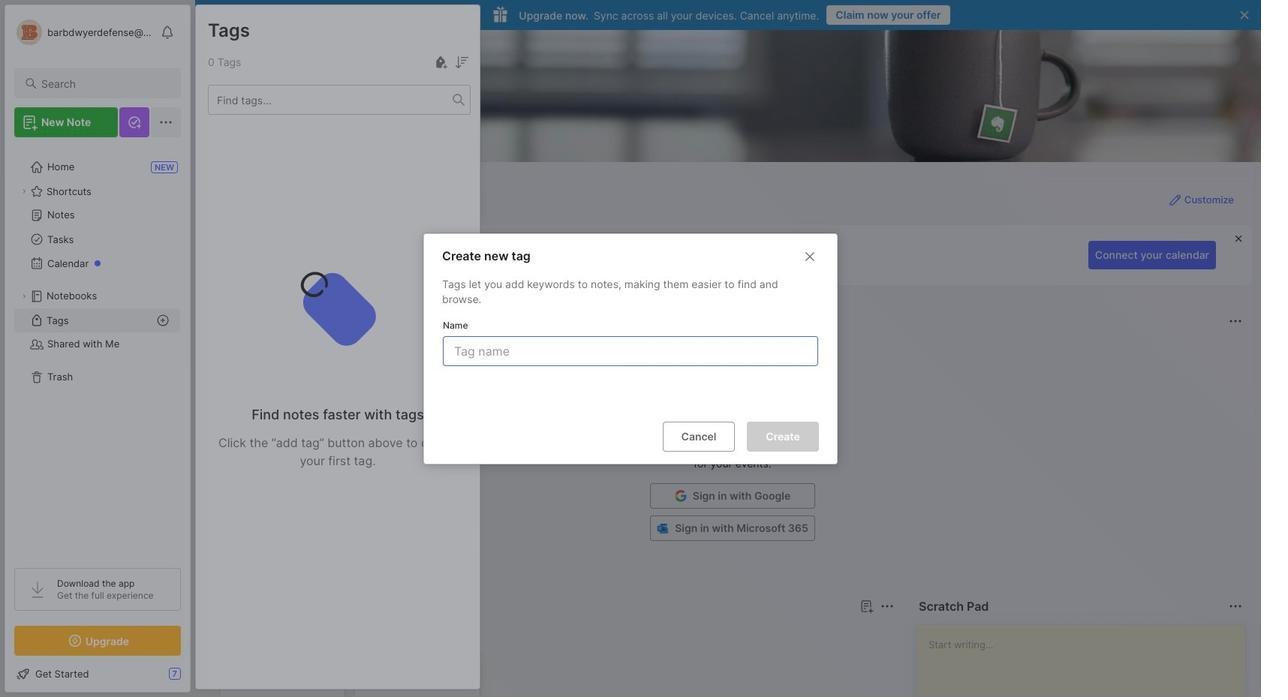 Task type: locate. For each thing, give the bounding box(es) containing it.
main element
[[0, 0, 195, 698]]

tab
[[222, 625, 266, 643]]

tree inside main element
[[5, 146, 190, 555]]

Find tags… text field
[[209, 90, 453, 110]]

tree
[[5, 146, 190, 555]]

None search field
[[41, 74, 167, 92]]

Tag name text field
[[453, 337, 812, 365]]

create new tag image
[[432, 53, 450, 71]]

row group
[[219, 652, 490, 698]]



Task type: describe. For each thing, give the bounding box(es) containing it.
close image
[[801, 247, 819, 265]]

Start writing… text field
[[929, 625, 1245, 698]]

Search text field
[[41, 77, 167, 91]]

none search field inside main element
[[41, 74, 167, 92]]

expand notebooks image
[[20, 292, 29, 301]]



Task type: vqa. For each thing, say whether or not it's contained in the screenshot.
"0/3"
no



